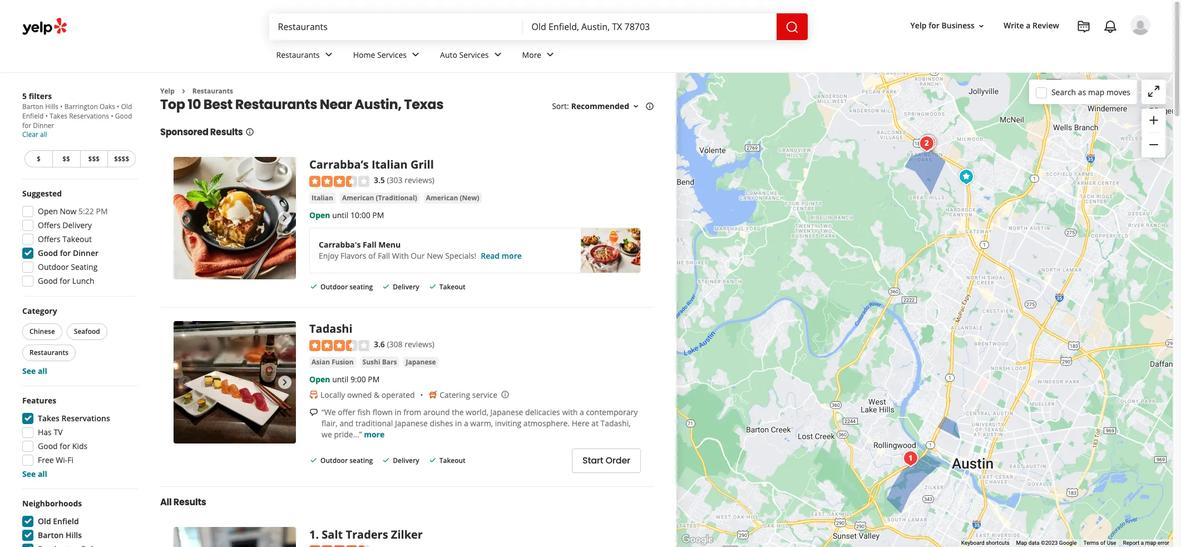 Task type: locate. For each thing, give the bounding box(es) containing it.
0 vertical spatial fall
[[363, 239, 377, 250]]

16 info v2 image
[[646, 102, 655, 111], [245, 128, 254, 137]]

1 horizontal spatial yelp
[[911, 20, 927, 31]]

all for features
[[38, 469, 47, 479]]

1 24 chevron down v2 image from the left
[[322, 48, 335, 61]]

group containing features
[[19, 395, 138, 480]]

open down italian button
[[309, 210, 330, 220]]

yelp inside 'button'
[[911, 20, 927, 31]]

restaurants link right 16 chevron right v2 icon
[[192, 86, 233, 96]]

24 chevron down v2 image inside home services "link"
[[409, 48, 422, 61]]

3.6
[[374, 339, 385, 350]]

0 vertical spatial outdoor seating
[[321, 282, 373, 292]]

0 horizontal spatial more
[[364, 429, 385, 439]]

more inside carrabba's fall menu enjoy flavors of fall with our new specials! read more
[[502, 250, 522, 261]]

free wi-fi
[[38, 455, 74, 465]]

10
[[188, 95, 201, 114]]

fall down menu
[[378, 250, 390, 261]]

from
[[404, 407, 421, 417]]

old enfield up barton hills
[[38, 516, 79, 527]]

open for carrabba's italian grill
[[309, 210, 330, 220]]

0 horizontal spatial 24 chevron down v2 image
[[322, 48, 335, 61]]

2 24 chevron down v2 image from the left
[[491, 48, 505, 61]]

restaurants button
[[22, 345, 76, 361]]

1 horizontal spatial american
[[426, 193, 458, 202]]

1 vertical spatial see all button
[[22, 469, 47, 479]]

24 chevron down v2 image right more
[[544, 48, 557, 61]]

0 vertical spatial restaurants link
[[267, 40, 344, 72]]

2 outdoor seating from the top
[[321, 456, 373, 465]]

1 vertical spatial see
[[22, 469, 36, 479]]

2 vertical spatial japanese
[[395, 418, 428, 428]]

0 horizontal spatial map
[[1089, 87, 1105, 97]]

more right read
[[502, 250, 522, 261]]

$$ button
[[52, 150, 80, 168]]

dinner down filters
[[33, 121, 54, 130]]

dinner
[[33, 121, 54, 130], [73, 248, 99, 258]]

1 horizontal spatial old
[[121, 102, 132, 111]]

2 vertical spatial all
[[38, 469, 47, 479]]

restaurants link
[[267, 40, 344, 72], [192, 86, 233, 96]]

0 horizontal spatial old
[[38, 516, 51, 527]]

0 vertical spatial old
[[121, 102, 132, 111]]

group containing category
[[20, 306, 138, 377]]

pm right 9:00
[[368, 374, 380, 384]]

dinner up seating at the top left
[[73, 248, 99, 258]]

1 vertical spatial reviews)
[[405, 339, 435, 350]]

services for home services
[[377, 49, 407, 60]]

0 horizontal spatial services
[[377, 49, 407, 60]]

all down restaurants button
[[38, 366, 47, 376]]

0 vertical spatial japanese
[[406, 357, 436, 367]]

group containing neighborhoods
[[19, 498, 138, 547]]

american inside button
[[342, 193, 374, 202]]

see for features
[[22, 469, 36, 479]]

1 horizontal spatial in
[[455, 418, 462, 428]]

business categories element
[[267, 40, 1151, 72]]

0 horizontal spatial american
[[342, 193, 374, 202]]

reviews) for tadashi
[[405, 339, 435, 350]]

0 vertical spatial offers
[[38, 220, 60, 230]]

24 chevron down v2 image left home
[[322, 48, 335, 61]]

enfield up clear all link
[[22, 111, 44, 121]]

zoom out image
[[1148, 138, 1161, 152]]

american left (new)
[[426, 193, 458, 202]]

1 horizontal spatial enfield
[[53, 516, 79, 527]]

0 horizontal spatial hills
[[45, 102, 58, 111]]

yelp for 'yelp' link
[[160, 86, 175, 96]]

seafood button
[[67, 323, 107, 340]]

map
[[1089, 87, 1105, 97], [1146, 540, 1157, 546]]

american (new)
[[426, 193, 480, 202]]

noah l. image
[[1131, 15, 1151, 35]]

Near text field
[[532, 21, 768, 33]]

yelp left business
[[911, 20, 927, 31]]

business
[[942, 20, 975, 31]]

services inside "link"
[[377, 49, 407, 60]]

0 vertical spatial seating
[[350, 282, 373, 292]]

1 horizontal spatial none field
[[532, 21, 768, 33]]

fall up flavors
[[363, 239, 377, 250]]

• right the barrington
[[111, 111, 113, 121]]

slideshow element
[[174, 157, 296, 280], [174, 321, 296, 444]]

hills down filters
[[45, 102, 58, 111]]

1 horizontal spatial 16 info v2 image
[[646, 102, 655, 111]]

map region
[[560, 0, 1182, 547]]

takeout down dishes
[[439, 456, 466, 465]]

2 see all from the top
[[22, 469, 47, 479]]

1 vertical spatial in
[[455, 418, 462, 428]]

good up $$$$ "button" in the left of the page
[[115, 111, 132, 121]]

1 vertical spatial map
[[1146, 540, 1157, 546]]

0 vertical spatial of
[[369, 250, 376, 261]]

0 vertical spatial slideshow element
[[174, 157, 296, 280]]

map right as
[[1089, 87, 1105, 97]]

outdoor down enjoy
[[321, 282, 348, 292]]

carrabba's italian grill image
[[174, 157, 296, 280]]

camino real restaurant image
[[918, 132, 940, 155]]

see down restaurants button
[[22, 366, 36, 376]]

1 outdoor seating from the top
[[321, 282, 373, 292]]

japanese
[[406, 357, 436, 367], [491, 407, 523, 417], [395, 418, 428, 428]]

delivery down with
[[393, 282, 419, 292]]

see for category
[[22, 366, 36, 376]]

see
[[22, 366, 36, 376], [22, 469, 36, 479]]

outdoor seating down pride…"
[[321, 456, 373, 465]]

error
[[1158, 540, 1170, 546]]

chinese button
[[22, 323, 62, 340]]

•
[[60, 102, 63, 111], [117, 102, 119, 111], [45, 111, 48, 121], [111, 111, 113, 121]]

services right auto
[[459, 49, 489, 60]]

old down neighborhoods
[[38, 516, 51, 527]]

japanese up inviting
[[491, 407, 523, 417]]

results for sponsored results
[[210, 126, 243, 139]]

0 vertical spatial takes
[[50, 111, 67, 121]]

24 chevron down v2 image inside the restaurants "link"
[[322, 48, 335, 61]]

outdoor seating down flavors
[[321, 282, 373, 292]]

$
[[37, 154, 41, 164]]

barton hills • barrington oaks •
[[22, 102, 121, 111]]

expand map image
[[1148, 85, 1161, 98]]

until for carrabba's italian grill
[[332, 210, 349, 220]]

open up 16 locally owned v2 image
[[309, 374, 330, 384]]

terms of use
[[1084, 540, 1117, 546]]

enfield up barton hills
[[53, 516, 79, 527]]

takes down filters
[[50, 111, 67, 121]]

24 chevron down v2 image inside more link
[[544, 48, 557, 61]]

1 reviews) from the top
[[405, 175, 435, 186]]

1 horizontal spatial more
[[502, 250, 522, 261]]

2 see from the top
[[22, 469, 36, 479]]

16 info v2 image right 16 chevron down v2 image
[[646, 102, 655, 111]]

2 offers from the top
[[38, 234, 60, 244]]

None search field
[[269, 13, 810, 40]]

4.3 star rating image
[[309, 545, 370, 547]]

$$$$ button
[[108, 150, 136, 168]]

italian inside button
[[312, 193, 333, 202]]

for inside good for dinner
[[22, 121, 31, 130]]

good for dinner
[[22, 111, 132, 130], [38, 248, 99, 258]]

1 horizontal spatial italian
[[372, 157, 408, 172]]

barton down the 5 filters
[[22, 102, 44, 111]]

1 none field from the left
[[278, 21, 514, 33]]

2 services from the left
[[459, 49, 489, 60]]

1 vertical spatial until
[[332, 374, 349, 384]]

contemporary
[[586, 407, 638, 417]]

more down traditional
[[364, 429, 385, 439]]

1 vertical spatial old
[[38, 516, 51, 527]]

carrabba's italian grill image
[[956, 166, 978, 188]]

takeout
[[62, 234, 92, 244], [439, 282, 466, 292], [439, 456, 466, 465]]

16 speech v2 image
[[309, 408, 318, 417]]

3.5
[[374, 175, 385, 186]]

hills down neighborhoods
[[66, 530, 82, 540]]

0 horizontal spatial none field
[[278, 21, 514, 33]]

fusion
[[332, 357, 354, 367]]

outdoor up good for lunch
[[38, 262, 69, 272]]

restaurants inside "link"
[[276, 49, 320, 60]]

old
[[121, 102, 132, 111], [38, 516, 51, 527]]

1 vertical spatial takeout
[[439, 282, 466, 292]]

0 vertical spatial results
[[210, 126, 243, 139]]

flown
[[373, 407, 393, 417]]

see all button down restaurants button
[[22, 366, 47, 376]]

0 vertical spatial yelp
[[911, 20, 927, 31]]

auto services
[[440, 49, 489, 60]]

see all down restaurants button
[[22, 366, 47, 376]]

16 catering v2 image
[[429, 390, 438, 399]]

zoom in image
[[1148, 113, 1161, 127]]

offers down offers delivery
[[38, 234, 60, 244]]

atmosphere.
[[524, 418, 570, 428]]

1 horizontal spatial 24 chevron down v2 image
[[491, 48, 505, 61]]

1 vertical spatial yelp
[[160, 86, 175, 96]]

of left use
[[1101, 540, 1106, 546]]

16 checkmark v2 image
[[309, 282, 318, 291], [382, 282, 391, 291], [428, 282, 437, 291], [309, 456, 318, 465], [428, 456, 437, 465]]

until left 10:00
[[332, 210, 349, 220]]

reservations up kids
[[62, 413, 110, 424]]

0 horizontal spatial 24 chevron down v2 image
[[409, 48, 422, 61]]

None field
[[278, 21, 514, 33], [532, 21, 768, 33]]

flavors
[[341, 250, 366, 261]]

all right clear
[[40, 130, 47, 139]]

1 vertical spatial hills
[[66, 530, 82, 540]]

carrabba's italian grill
[[309, 157, 434, 172]]

see up neighborhoods
[[22, 469, 36, 479]]

1 offers from the top
[[38, 220, 60, 230]]

next image
[[278, 376, 292, 389]]

0 vertical spatial reservations
[[69, 111, 109, 121]]

1 vertical spatial italian
[[312, 193, 333, 202]]

16 checkmark v2 image up tadashi
[[309, 282, 318, 291]]

Find text field
[[278, 21, 514, 33]]

2 american from the left
[[426, 193, 458, 202]]

2 24 chevron down v2 image from the left
[[544, 48, 557, 61]]

• down filters
[[45, 111, 48, 121]]

italian button
[[309, 192, 336, 204]]

1 american from the left
[[342, 193, 374, 202]]

for left business
[[929, 20, 940, 31]]

more
[[502, 250, 522, 261], [364, 429, 385, 439]]

good for dinner up $$
[[22, 111, 132, 130]]

0 vertical spatial outdoor
[[38, 262, 69, 272]]

• left the barrington
[[60, 102, 63, 111]]

good for dinner up outdoor seating
[[38, 248, 99, 258]]

services
[[377, 49, 407, 60], [459, 49, 489, 60]]

2 until from the top
[[332, 374, 349, 384]]

0 vertical spatial see all
[[22, 366, 47, 376]]

info icon image
[[501, 390, 510, 399], [501, 390, 510, 399]]

sushi bars
[[363, 357, 397, 367]]

group
[[1142, 109, 1167, 158], [19, 188, 138, 290], [20, 306, 138, 377], [19, 395, 138, 480], [19, 498, 138, 547]]

in left from at the bottom left
[[395, 407, 402, 417]]

takeout down specials!
[[439, 282, 466, 292]]

for
[[929, 20, 940, 31], [22, 121, 31, 130], [60, 248, 71, 258], [60, 276, 70, 286], [60, 441, 70, 451]]

0 vertical spatial see
[[22, 366, 36, 376]]

"we offer fish flown in from around the world, japanese delicacies with a contemporary flair, and traditional japanese dishes in a warm, inviting atmosphere. here at tadashi, we pride…"
[[322, 407, 638, 439]]

1 horizontal spatial results
[[210, 126, 243, 139]]

write
[[1004, 20, 1024, 31]]

shortcuts
[[986, 540, 1010, 546]]

1 horizontal spatial map
[[1146, 540, 1157, 546]]

2 none field from the left
[[532, 21, 768, 33]]

0 vertical spatial barton
[[22, 102, 44, 111]]

2 seating from the top
[[350, 456, 373, 465]]

map for moves
[[1089, 87, 1105, 97]]

(303
[[387, 175, 403, 186]]

0 horizontal spatial in
[[395, 407, 402, 417]]

0 horizontal spatial fall
[[363, 239, 377, 250]]

1 vertical spatial 16 info v2 image
[[245, 128, 254, 137]]

2 reviews) from the top
[[405, 339, 435, 350]]

slideshow element for tadashi
[[174, 321, 296, 444]]

american up 10:00
[[342, 193, 374, 202]]

(traditional)
[[376, 193, 417, 202]]

0 horizontal spatial of
[[369, 250, 376, 261]]

as
[[1079, 87, 1087, 97]]

american (traditional)
[[342, 193, 417, 202]]

notifications image
[[1104, 20, 1118, 33]]

services right home
[[377, 49, 407, 60]]

2 slideshow element from the top
[[174, 321, 296, 444]]

24 chevron down v2 image right auto services
[[491, 48, 505, 61]]

and
[[340, 418, 354, 428]]

1 slideshow element from the top
[[174, 157, 296, 280]]

16 checkmark v2 image down dishes
[[428, 456, 437, 465]]

0 horizontal spatial restaurants link
[[192, 86, 233, 96]]

1 until from the top
[[332, 210, 349, 220]]

0 vertical spatial old enfield
[[22, 102, 132, 121]]

0 horizontal spatial results
[[174, 496, 206, 509]]

0 vertical spatial reviews)
[[405, 175, 435, 186]]

next image
[[278, 212, 292, 225]]

see all down free
[[22, 469, 47, 479]]

1 services from the left
[[377, 49, 407, 60]]

restaurants link up the top 10 best restaurants near austin, texas
[[267, 40, 344, 72]]

seating down flavors
[[350, 282, 373, 292]]

carrabba's
[[309, 157, 369, 172]]

0 vertical spatial map
[[1089, 87, 1105, 97]]

catering
[[440, 389, 470, 400]]

all for category
[[38, 366, 47, 376]]

0 vertical spatial dinner
[[33, 121, 54, 130]]

delivery right 16 checkmark v2 icon
[[393, 456, 419, 465]]

0 horizontal spatial italian
[[312, 193, 333, 202]]

for down 5
[[22, 121, 31, 130]]

in
[[395, 407, 402, 417], [455, 418, 462, 428]]

see all button for category
[[22, 366, 47, 376]]

1 vertical spatial dinner
[[73, 248, 99, 258]]

start
[[583, 454, 604, 467]]

0 vertical spatial hills
[[45, 102, 58, 111]]

seating
[[71, 262, 98, 272]]

salt
[[322, 527, 343, 542]]

a right write
[[1027, 20, 1031, 31]]

results down best
[[210, 126, 243, 139]]

read
[[481, 250, 500, 261]]

world,
[[466, 407, 489, 417]]

reviews)
[[405, 175, 435, 186], [405, 339, 435, 350]]

takes up has tv
[[38, 413, 60, 424]]

barton hills
[[38, 530, 82, 540]]

salt traders zilker image
[[900, 447, 922, 470]]

tadashi image
[[174, 321, 296, 444]]

home services link
[[344, 40, 431, 72]]

for down outdoor seating
[[60, 276, 70, 286]]

seating left 16 checkmark v2 icon
[[350, 456, 373, 465]]

1 vertical spatial of
[[1101, 540, 1106, 546]]

barton down neighborhoods
[[38, 530, 64, 540]]

24 chevron down v2 image
[[322, 48, 335, 61], [491, 48, 505, 61]]

takes
[[50, 111, 67, 121], [38, 413, 60, 424]]

results right all
[[174, 496, 206, 509]]

yelp left 16 chevron right v2 icon
[[160, 86, 175, 96]]

google image
[[680, 533, 716, 547]]

reviews) down grill
[[405, 175, 435, 186]]

offers for offers delivery
[[38, 220, 60, 230]]

italian down 3.5 star rating image on the left of the page
[[312, 193, 333, 202]]

yelp for business
[[911, 20, 975, 31]]

takes reservations
[[38, 413, 110, 424]]

0 vertical spatial in
[[395, 407, 402, 417]]

1 vertical spatial slideshow element
[[174, 321, 296, 444]]

1 vertical spatial fall
[[378, 250, 390, 261]]

1 see all from the top
[[22, 366, 47, 376]]

0 horizontal spatial dinner
[[33, 121, 54, 130]]

open for tadashi
[[309, 374, 330, 384]]

1 see all button from the top
[[22, 366, 47, 376]]

none field find
[[278, 21, 514, 33]]

24 chevron down v2 image inside auto services link
[[491, 48, 505, 61]]

reservations up $$$ button
[[69, 111, 109, 121]]

delivery down open now 5:22 pm
[[62, 220, 92, 230]]

old right oaks
[[121, 102, 132, 111]]

good inside good for dinner
[[115, 111, 132, 121]]

0 vertical spatial delivery
[[62, 220, 92, 230]]

2 see all button from the top
[[22, 469, 47, 479]]

with
[[392, 250, 409, 261]]

search as map moves
[[1052, 87, 1131, 97]]

specials!
[[445, 250, 477, 261]]

results
[[210, 126, 243, 139], [174, 496, 206, 509]]

1 horizontal spatial services
[[459, 49, 489, 60]]

0 vertical spatial until
[[332, 210, 349, 220]]

&
[[374, 389, 380, 400]]

1 vertical spatial offers
[[38, 234, 60, 244]]

0 vertical spatial more
[[502, 250, 522, 261]]

(new)
[[460, 193, 480, 202]]

1 vertical spatial japanese
[[491, 407, 523, 417]]

old enfield down filters
[[22, 102, 132, 121]]

1 24 chevron down v2 image from the left
[[409, 48, 422, 61]]

none field 'near'
[[532, 21, 768, 33]]

all down free
[[38, 469, 47, 479]]

pm down american (traditional) button
[[373, 210, 384, 220]]

search image
[[786, 20, 799, 34]]

1 horizontal spatial dinner
[[73, 248, 99, 258]]

24 chevron down v2 image left auto
[[409, 48, 422, 61]]

2 vertical spatial delivery
[[393, 456, 419, 465]]

japanese down 3.6 (308 reviews) in the bottom of the page
[[406, 357, 436, 367]]

in down the
[[455, 418, 462, 428]]

1 vertical spatial good for dinner
[[38, 248, 99, 258]]

24 chevron down v2 image for restaurants
[[322, 48, 335, 61]]

traditional
[[356, 418, 393, 428]]

fat dragon image
[[916, 132, 938, 155]]

1 horizontal spatial hills
[[66, 530, 82, 540]]

report a map error
[[1124, 540, 1170, 546]]

terms
[[1084, 540, 1100, 546]]

tadashi
[[309, 321, 353, 336]]

1 vertical spatial see all
[[22, 469, 47, 479]]

1 vertical spatial outdoor seating
[[321, 456, 373, 465]]

2 vertical spatial outdoor
[[321, 456, 348, 465]]

24 chevron down v2 image
[[409, 48, 422, 61], [544, 48, 557, 61]]

offers for offers takeout
[[38, 234, 60, 244]]

see all
[[22, 366, 47, 376], [22, 469, 47, 479]]

report a map error link
[[1124, 540, 1170, 546]]

takeout down offers delivery
[[62, 234, 92, 244]]

1 vertical spatial results
[[174, 496, 206, 509]]

1 vertical spatial reservations
[[62, 413, 110, 424]]

1 vertical spatial seating
[[350, 456, 373, 465]]

offers up offers takeout
[[38, 220, 60, 230]]

see all button down free
[[22, 469, 47, 479]]

american inside button
[[426, 193, 458, 202]]

fall
[[363, 239, 377, 250], [378, 250, 390, 261]]

0 vertical spatial enfield
[[22, 111, 44, 121]]

16 info v2 image right the sponsored results
[[245, 128, 254, 137]]

see all button
[[22, 366, 47, 376], [22, 469, 47, 479]]

reviews) up japanese button
[[405, 339, 435, 350]]

all
[[160, 496, 172, 509]]

slideshow element for carrabba's italian grill
[[174, 157, 296, 280]]

kids
[[72, 441, 88, 451]]

all
[[40, 130, 47, 139], [38, 366, 47, 376], [38, 469, 47, 479]]

american (new) button
[[424, 192, 482, 204]]

american for american (traditional)
[[342, 193, 374, 202]]

1 see from the top
[[22, 366, 36, 376]]

until up locally
[[332, 374, 349, 384]]

chinese
[[29, 327, 55, 336]]

map for error
[[1146, 540, 1157, 546]]



Task type: vqa. For each thing, say whether or not it's contained in the screenshot.
Yelp for Business link
no



Task type: describe. For each thing, give the bounding box(es) containing it.
zilker
[[391, 527, 423, 542]]

(308
[[387, 339, 403, 350]]

0 horizontal spatial enfield
[[22, 111, 44, 121]]

16 locally owned v2 image
[[309, 390, 318, 399]]

16 chevron down v2 image
[[632, 102, 641, 111]]

$ button
[[24, 150, 52, 168]]

previous image
[[178, 376, 191, 389]]

1 vertical spatial delivery
[[393, 282, 419, 292]]

grill
[[411, 157, 434, 172]]

yelp for business button
[[906, 16, 991, 36]]

$$$
[[88, 154, 100, 164]]

italian link
[[309, 192, 336, 204]]

use
[[1107, 540, 1117, 546]]

1 horizontal spatial of
[[1101, 540, 1106, 546]]

suggested
[[22, 188, 62, 199]]

sushi
[[363, 357, 380, 367]]

home services
[[353, 49, 407, 60]]

1 horizontal spatial fall
[[378, 250, 390, 261]]

see all for category
[[22, 366, 47, 376]]

sponsored results
[[160, 126, 243, 139]]

5 filters
[[22, 91, 52, 101]]

1 seating from the top
[[350, 282, 373, 292]]

locally
[[321, 389, 345, 400]]

seafood
[[74, 327, 100, 336]]

asian fusion
[[312, 357, 354, 367]]

search
[[1052, 87, 1077, 97]]

near
[[320, 95, 352, 114]]

yelp for yelp for business
[[911, 20, 927, 31]]

• right oaks
[[117, 102, 119, 111]]

all results
[[160, 496, 206, 509]]

0 horizontal spatial 16 info v2 image
[[245, 128, 254, 137]]

wi-
[[56, 455, 68, 465]]

"we
[[322, 407, 336, 417]]

for down offers takeout
[[60, 248, 71, 258]]

barton for barton hills
[[38, 530, 64, 540]]

japanese inside button
[[406, 357, 436, 367]]

for up wi-
[[60, 441, 70, 451]]

16 checkmark v2 image
[[382, 456, 391, 465]]

auto services link
[[431, 40, 513, 72]]

carrabba's
[[319, 239, 361, 250]]

delicacies
[[525, 407, 560, 417]]

outdoor seating for 16 checkmark v2 image underneath the 16 speech v2 image
[[321, 456, 373, 465]]

open down the suggested
[[38, 206, 58, 217]]

has tv
[[38, 427, 63, 437]]

1 vertical spatial more
[[364, 429, 385, 439]]

services for auto services
[[459, 49, 489, 60]]

warm,
[[470, 418, 493, 428]]

american for american (new)
[[426, 193, 458, 202]]

0 vertical spatial all
[[40, 130, 47, 139]]

outdoor seating for 16 checkmark v2 image over tadashi
[[321, 282, 373, 292]]

2 vertical spatial takeout
[[439, 456, 466, 465]]

hills for barton hills
[[66, 530, 82, 540]]

10:00
[[351, 210, 371, 220]]

data
[[1029, 540, 1040, 546]]

recommended button
[[571, 101, 641, 112]]

restaurants inside button
[[29, 348, 68, 357]]

16 chevron down v2 image
[[977, 22, 986, 30]]

9:00
[[351, 374, 366, 384]]

we
[[322, 429, 332, 439]]

good down outdoor seating
[[38, 276, 58, 286]]

our
[[411, 250, 425, 261]]

pride…"
[[334, 429, 362, 439]]

lunch
[[72, 276, 94, 286]]

with
[[562, 407, 578, 417]]

austin,
[[355, 95, 402, 114]]

operated
[[382, 389, 415, 400]]

1 vertical spatial old enfield
[[38, 516, 79, 527]]

pm right "5:22"
[[96, 206, 108, 217]]

good down offers takeout
[[38, 248, 58, 258]]

$$$ button
[[80, 150, 108, 168]]

auto
[[440, 49, 457, 60]]

see all for features
[[22, 469, 47, 479]]

map data ©2023 google
[[1017, 540, 1077, 546]]

a up here
[[580, 407, 584, 417]]

$$$$
[[114, 154, 129, 164]]

see all button for features
[[22, 469, 47, 479]]

1 vertical spatial outdoor
[[321, 282, 348, 292]]

write a review
[[1004, 20, 1060, 31]]

16 chevron right v2 image
[[179, 87, 188, 96]]

results for all results
[[174, 496, 206, 509]]

hills for barton hills • barrington oaks •
[[45, 102, 58, 111]]

carrabba's fall menu enjoy flavors of fall with our new specials! read more
[[319, 239, 522, 261]]

of inside carrabba's fall menu enjoy flavors of fall with our new specials! read more
[[369, 250, 376, 261]]

$$
[[62, 154, 70, 164]]

best
[[204, 95, 233, 114]]

start order
[[583, 454, 631, 467]]

a right the report
[[1141, 540, 1144, 546]]

carrabba's italian grill link
[[309, 157, 434, 172]]

top
[[160, 95, 185, 114]]

open now 5:22 pm
[[38, 206, 108, 217]]

16 checkmark v2 image down new
[[428, 282, 437, 291]]

1
[[309, 527, 316, 542]]

pm for tadashi
[[368, 374, 380, 384]]

start order link
[[572, 448, 641, 473]]

has
[[38, 427, 52, 437]]

japanese button
[[404, 357, 438, 368]]

fish
[[358, 407, 371, 417]]

group containing suggested
[[19, 188, 138, 290]]

good up free
[[38, 441, 58, 451]]

1 vertical spatial enfield
[[53, 516, 79, 527]]

himalaya kosheli image
[[918, 132, 940, 154]]

barton for barton hills • barrington oaks •
[[22, 102, 44, 111]]

24 chevron down v2 image for more
[[544, 48, 557, 61]]

reviews) for carrabba's italian grill
[[405, 175, 435, 186]]

16 checkmark v2 image down menu
[[382, 282, 391, 291]]

3.5 star rating image
[[309, 176, 370, 187]]

fi
[[68, 455, 74, 465]]

a left warm,
[[464, 418, 468, 428]]

1 horizontal spatial restaurants link
[[267, 40, 344, 72]]

1 vertical spatial restaurants link
[[192, 86, 233, 96]]

filters
[[29, 91, 52, 101]]

terms of use link
[[1084, 540, 1117, 546]]

flair,
[[322, 418, 338, 428]]

pm for carrabba's italian grill
[[373, 210, 384, 220]]

user actions element
[[902, 14, 1167, 82]]

menu
[[379, 239, 401, 250]]

category
[[22, 306, 57, 316]]

asia cafe image
[[918, 132, 940, 154]]

24 chevron down v2 image for home services
[[409, 48, 422, 61]]

24 chevron down v2 image for auto services
[[491, 48, 505, 61]]

projects image
[[1078, 20, 1091, 33]]

1 vertical spatial takes
[[38, 413, 60, 424]]

google
[[1060, 540, 1077, 546]]

until for tadashi
[[332, 374, 349, 384]]

offers takeout
[[38, 234, 92, 244]]

review
[[1033, 20, 1060, 31]]

keyboard shortcuts button
[[962, 539, 1010, 547]]

0 vertical spatial good for dinner
[[22, 111, 132, 130]]

for inside 'button'
[[929, 20, 940, 31]]

0 vertical spatial takeout
[[62, 234, 92, 244]]

clear all link
[[22, 130, 47, 139]]

offer
[[338, 407, 356, 417]]

3.5 (303 reviews)
[[374, 175, 435, 186]]

keyboard shortcuts
[[962, 540, 1010, 546]]

3.6 star rating image
[[309, 340, 370, 351]]

top 10 best restaurants near austin, texas
[[160, 95, 444, 114]]

locally owned & operated
[[321, 389, 415, 400]]

16 checkmark v2 image down the 16 speech v2 image
[[309, 456, 318, 465]]

new
[[427, 250, 443, 261]]

service
[[472, 389, 498, 400]]

previous image
[[178, 212, 191, 225]]

oaks
[[100, 102, 115, 111]]

american (traditional) link
[[340, 192, 420, 204]]

tadashi,
[[601, 418, 631, 428]]



